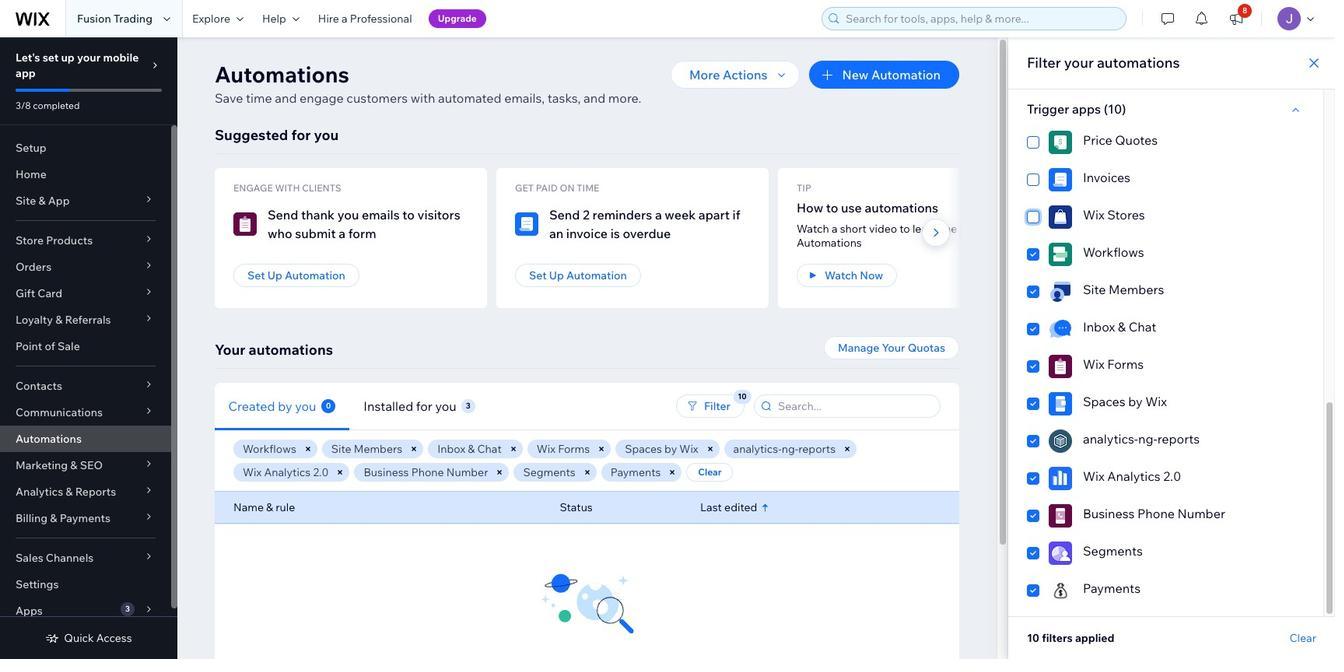 Task type: locate. For each thing, give the bounding box(es) containing it.
gift
[[16, 286, 35, 301]]

installed for you
[[364, 398, 457, 414]]

site members down installed
[[331, 442, 403, 456]]

automation
[[872, 67, 941, 83], [285, 269, 346, 283], [567, 269, 627, 283]]

automation right new
[[872, 67, 941, 83]]

0 vertical spatial site
[[16, 194, 36, 208]]

0 horizontal spatial for
[[291, 126, 311, 144]]

automation for send thank you emails to visitors who submit a form
[[285, 269, 346, 283]]

inbox & chat inside option
[[1084, 319, 1157, 335]]

0 horizontal spatial chat
[[478, 442, 502, 456]]

business phone number down installed for you
[[364, 466, 488, 480]]

0 vertical spatial automations
[[215, 61, 350, 88]]

2 set up automation from the left
[[529, 269, 627, 283]]

Payments checkbox
[[1028, 579, 1306, 603]]

2.0 inside checkbox
[[1164, 469, 1182, 484]]

a left short
[[832, 222, 838, 236]]

phone inside "business phone number" checkbox
[[1138, 506, 1176, 522]]

category image for payments
[[1049, 579, 1073, 603]]

workflows
[[1084, 244, 1145, 260], [243, 442, 296, 456]]

emails
[[362, 207, 400, 223]]

0 vertical spatial of
[[995, 222, 1005, 236]]

reports
[[1158, 431, 1201, 447], [799, 442, 836, 456]]

& inside the marketing & seo popup button
[[70, 459, 77, 473]]

1 horizontal spatial forms
[[1108, 357, 1145, 372]]

Search... field
[[774, 395, 936, 417]]

automations save time and engage customers with automated emails, tasks, and more.
[[215, 61, 642, 106]]

wix analytics 2.0
[[243, 466, 329, 480], [1084, 469, 1182, 484]]

inbox inside option
[[1084, 319, 1116, 335]]

0 vertical spatial wix forms
[[1084, 357, 1145, 372]]

payments inside option
[[1084, 581, 1141, 596]]

of right basics
[[995, 222, 1005, 236]]

invoice
[[567, 226, 608, 241]]

category image for send thank you emails to visitors who submit a form
[[234, 213, 257, 236]]

automations up time
[[215, 61, 350, 88]]

2 your from the left
[[882, 341, 906, 355]]

up down "an"
[[549, 269, 564, 283]]

you for installed
[[435, 398, 457, 414]]

0 vertical spatial spaces by wix
[[1084, 394, 1168, 409]]

1 horizontal spatial 2.0
[[1164, 469, 1182, 484]]

to left learn
[[900, 222, 911, 236]]

marketing
[[16, 459, 68, 473]]

home link
[[0, 161, 171, 188]]

wix forms down 'inbox & chat' option
[[1084, 357, 1145, 372]]

filter
[[1028, 54, 1062, 72], [705, 399, 731, 413]]

1 horizontal spatial number
[[1178, 506, 1226, 522]]

analytics down analytics-ng-reports checkbox
[[1108, 469, 1161, 484]]

by right created
[[278, 398, 293, 414]]

forms down 'inbox & chat' option
[[1108, 357, 1145, 372]]

phone down wix analytics 2.0 checkbox
[[1138, 506, 1176, 522]]

category image
[[1049, 243, 1073, 266], [1049, 467, 1073, 490]]

1 vertical spatial wix forms
[[537, 442, 590, 456]]

business inside checkbox
[[1084, 506, 1135, 522]]

inbox & chat down 'site members' option
[[1084, 319, 1157, 335]]

members down installed
[[354, 442, 403, 456]]

business down installed
[[364, 466, 409, 480]]

icon image for inbox
[[1049, 318, 1073, 341]]

reports down spaces by wix checkbox
[[1158, 431, 1201, 447]]

0 horizontal spatial to
[[403, 207, 415, 223]]

visitors
[[418, 207, 461, 223]]

your left quotas
[[882, 341, 906, 355]]

analytics inside 'dropdown button'
[[16, 485, 63, 499]]

list
[[215, 168, 1333, 308]]

short
[[840, 222, 867, 236]]

wix forms up status
[[537, 442, 590, 456]]

for for suggested
[[291, 126, 311, 144]]

more actions
[[690, 67, 768, 83]]

the
[[941, 222, 958, 236]]

1 horizontal spatial automations
[[215, 61, 350, 88]]

1 icon image from the top
[[1049, 280, 1073, 304]]

0 horizontal spatial 3
[[125, 604, 130, 614]]

site members down workflows checkbox on the top
[[1084, 282, 1165, 297]]

segments up status
[[523, 466, 576, 480]]

members down workflows checkbox on the top
[[1109, 282, 1165, 297]]

created by you
[[229, 398, 317, 414]]

0 horizontal spatial your
[[215, 341, 246, 359]]

business down wix analytics 2.0 checkbox
[[1084, 506, 1135, 522]]

0 vertical spatial segments
[[523, 466, 576, 480]]

2 category image from the top
[[1049, 467, 1073, 490]]

0 horizontal spatial site
[[16, 194, 36, 208]]

your up the 'trigger apps (10)'
[[1065, 54, 1094, 72]]

1 horizontal spatial for
[[416, 398, 433, 414]]

forms up status
[[558, 442, 590, 456]]

2 set from the left
[[529, 269, 547, 283]]

0 vertical spatial clear button
[[687, 463, 734, 482]]

1 horizontal spatial segments
[[1084, 543, 1144, 559]]

inbox down 'site members' option
[[1084, 319, 1116, 335]]

0 vertical spatial inbox
[[1084, 319, 1116, 335]]

and left more. at the top left of page
[[584, 90, 606, 106]]

seo
[[80, 459, 103, 473]]

sales channels
[[16, 551, 94, 565]]

1 horizontal spatial members
[[1109, 282, 1165, 297]]

members
[[1109, 282, 1165, 297], [354, 442, 403, 456]]

0 horizontal spatial phone
[[412, 466, 444, 480]]

reports down search... field
[[799, 442, 836, 456]]

0 vertical spatial inbox & chat
[[1084, 319, 1157, 335]]

filter inside 'filter' button
[[705, 399, 731, 413]]

0 horizontal spatial inbox & chat
[[438, 442, 502, 456]]

upgrade
[[438, 12, 477, 24]]

1 horizontal spatial analytics-ng-reports
[[1084, 431, 1201, 447]]

3 right installed for you
[[466, 401, 471, 411]]

manage your quotas
[[838, 341, 946, 355]]

Price Quotes checkbox
[[1028, 131, 1306, 154]]

analytics up rule
[[264, 466, 311, 480]]

automation inside button
[[872, 67, 941, 83]]

2 set up automation button from the left
[[515, 264, 641, 287]]

0 horizontal spatial wix forms
[[537, 442, 590, 456]]

2 icon image from the top
[[1049, 318, 1073, 341]]

3 inside sidebar element
[[125, 604, 130, 614]]

1 horizontal spatial clear button
[[1290, 631, 1317, 645]]

settings link
[[0, 571, 171, 598]]

1 horizontal spatial site members
[[1084, 282, 1165, 297]]

watch down how
[[797, 222, 830, 236]]

who
[[268, 226, 292, 241]]

learn
[[913, 222, 939, 236]]

for right installed
[[416, 398, 433, 414]]

0 horizontal spatial workflows
[[243, 442, 296, 456]]

automations up the created by you
[[249, 341, 333, 359]]

to
[[827, 200, 839, 216], [403, 207, 415, 223], [900, 222, 911, 236]]

tab list
[[215, 383, 594, 430]]

1 vertical spatial watch
[[825, 269, 858, 283]]

filters
[[1043, 631, 1073, 645]]

fusion
[[77, 12, 111, 26]]

automations up (10)
[[1098, 54, 1181, 72]]

for down the engage
[[291, 126, 311, 144]]

customers
[[347, 90, 408, 106]]

1 vertical spatial spaces by wix
[[625, 442, 699, 456]]

installed
[[364, 398, 414, 414]]

set up automation down who
[[248, 269, 346, 283]]

send inside send thank you emails to visitors who submit a form
[[268, 207, 299, 223]]

watch left 'now'
[[825, 269, 858, 283]]

set up automation down invoice
[[529, 269, 627, 283]]

1 horizontal spatial set
[[529, 269, 547, 283]]

1 horizontal spatial spaces by wix
[[1084, 394, 1168, 409]]

1 horizontal spatial inbox & chat
[[1084, 319, 1157, 335]]

by down the wix forms checkbox
[[1129, 394, 1143, 409]]

ng- down search... field
[[782, 442, 799, 456]]

1 horizontal spatial business
[[1084, 506, 1135, 522]]

2.0 down analytics-ng-reports checkbox
[[1164, 469, 1182, 484]]

ng- down spaces by wix checkbox
[[1139, 431, 1158, 447]]

automations up watch now button
[[797, 236, 862, 250]]

business phone number down wix analytics 2.0 checkbox
[[1084, 506, 1226, 522]]

send up who
[[268, 207, 299, 223]]

1 horizontal spatial your
[[882, 341, 906, 355]]

spaces inside checkbox
[[1084, 394, 1126, 409]]

automations inside automations save time and engage customers with automated emails, tasks, and more.
[[215, 61, 350, 88]]

overdue
[[623, 226, 671, 241]]

spaces by wix down 'filter' button
[[625, 442, 699, 456]]

to inside send thank you emails to visitors who submit a form
[[403, 207, 415, 223]]

of left sale
[[45, 339, 55, 353]]

workflows down the created by you
[[243, 442, 296, 456]]

gift card button
[[0, 280, 171, 307]]

upgrade button
[[429, 9, 486, 28]]

loyalty & referrals button
[[0, 307, 171, 333]]

2.0 down 0
[[313, 466, 329, 480]]

of
[[995, 222, 1005, 236], [45, 339, 55, 353]]

automations for automations save time and engage customers with automated emails, tasks, and more.
[[215, 61, 350, 88]]

1 set up automation from the left
[[248, 269, 346, 283]]

trigger apps (10)
[[1028, 101, 1127, 117]]

automation down invoice
[[567, 269, 627, 283]]

set up automation for submit
[[248, 269, 346, 283]]

1 vertical spatial business phone number
[[1084, 506, 1226, 522]]

with
[[275, 182, 300, 194]]

app
[[16, 66, 36, 80]]

spaces by wix down the wix forms checkbox
[[1084, 394, 1168, 409]]

0 horizontal spatial set up automation
[[248, 269, 346, 283]]

0 horizontal spatial 2.0
[[313, 466, 329, 480]]

0 horizontal spatial segments
[[523, 466, 576, 480]]

you inside send thank you emails to visitors who submit a form
[[338, 207, 359, 223]]

quick access button
[[45, 631, 132, 645]]

wix analytics 2.0 inside checkbox
[[1084, 469, 1182, 484]]

1 horizontal spatial set up automation button
[[515, 264, 641, 287]]

1 horizontal spatial chat
[[1129, 319, 1157, 335]]

analytics-ng-reports down spaces by wix checkbox
[[1084, 431, 1201, 447]]

2 horizontal spatial by
[[1129, 394, 1143, 409]]

your up created
[[215, 341, 246, 359]]

for inside tab list
[[416, 398, 433, 414]]

by inside tab list
[[278, 398, 293, 414]]

wix analytics 2.0 down analytics-ng-reports checkbox
[[1084, 469, 1182, 484]]

you left 0
[[296, 398, 317, 414]]

workflows inside checkbox
[[1084, 244, 1145, 260]]

1 vertical spatial spaces
[[625, 442, 662, 456]]

wix analytics 2.0 up rule
[[243, 466, 329, 480]]

0 horizontal spatial set
[[248, 269, 265, 283]]

members inside option
[[1109, 282, 1165, 297]]

0 vertical spatial category image
[[1049, 243, 1073, 266]]

1 horizontal spatial analytics-
[[1084, 431, 1139, 447]]

up for send 2 reminders a week apart if an invoice is overdue
[[549, 269, 564, 283]]

tip how to use automations watch a short video to learn the basics of wix automations
[[797, 182, 1026, 250]]

1 vertical spatial inbox
[[438, 442, 466, 456]]

for for installed
[[416, 398, 433, 414]]

category image for segments
[[1049, 542, 1073, 565]]

2 vertical spatial automations
[[16, 432, 82, 446]]

1 set from the left
[[248, 269, 265, 283]]

1 horizontal spatial automations
[[865, 200, 939, 216]]

0 horizontal spatial analytics
[[16, 485, 63, 499]]

inbox
[[1084, 319, 1116, 335], [438, 442, 466, 456]]

let's
[[16, 51, 40, 65]]

price quotes
[[1084, 132, 1159, 148]]

Wix Stores checkbox
[[1028, 206, 1306, 229]]

1 vertical spatial clear button
[[1290, 631, 1317, 645]]

up down who
[[268, 269, 282, 283]]

set up automation for an
[[529, 269, 627, 283]]

1 horizontal spatial phone
[[1138, 506, 1176, 522]]

you for suggested
[[314, 126, 339, 144]]

send for an
[[550, 207, 580, 223]]

workflows down the wix stores
[[1084, 244, 1145, 260]]

send up "an"
[[550, 207, 580, 223]]

set up automation button down who
[[234, 264, 360, 287]]

week
[[665, 207, 696, 223]]

1 horizontal spatial inbox
[[1084, 319, 1116, 335]]

analytics down marketing
[[16, 485, 63, 499]]

0 horizontal spatial inbox
[[438, 442, 466, 456]]

2 up from the left
[[549, 269, 564, 283]]

to left use
[[827, 200, 839, 216]]

trigger
[[1028, 101, 1070, 117]]

segments down "business phone number" checkbox
[[1084, 543, 1144, 559]]

1 up from the left
[[268, 269, 282, 283]]

1 vertical spatial payments
[[60, 511, 111, 525]]

0 horizontal spatial up
[[268, 269, 282, 283]]

automations
[[215, 61, 350, 88], [797, 236, 862, 250], [16, 432, 82, 446]]

1 your from the left
[[215, 341, 246, 359]]

set up automation button down invoice
[[515, 264, 641, 287]]

inbox down installed for you
[[438, 442, 466, 456]]

watch inside tip how to use automations watch a short video to learn the basics of wix automations
[[797, 222, 830, 236]]

1 horizontal spatial automation
[[567, 269, 627, 283]]

invoices
[[1084, 170, 1131, 185]]

Invoices checkbox
[[1028, 168, 1306, 192]]

automations inside sidebar element
[[16, 432, 82, 446]]

filter for filter
[[705, 399, 731, 413]]

help button
[[253, 0, 309, 37]]

Segments checkbox
[[1028, 542, 1306, 565]]

1 horizontal spatial workflows
[[1084, 244, 1145, 260]]

0 vertical spatial number
[[447, 466, 488, 480]]

automations
[[1098, 54, 1181, 72], [865, 200, 939, 216], [249, 341, 333, 359]]

spaces by wix
[[1084, 394, 1168, 409], [625, 442, 699, 456]]

automations link
[[0, 426, 171, 452]]

time
[[246, 90, 272, 106]]

automation down submit
[[285, 269, 346, 283]]

2 horizontal spatial automation
[[872, 67, 941, 83]]

1 vertical spatial automations
[[865, 200, 939, 216]]

0 vertical spatial chat
[[1129, 319, 1157, 335]]

1 vertical spatial clear
[[1290, 631, 1317, 645]]

reports
[[75, 485, 116, 499]]

1 horizontal spatial send
[[550, 207, 580, 223]]

site members inside option
[[1084, 282, 1165, 297]]

1 vertical spatial chat
[[478, 442, 502, 456]]

0 horizontal spatial payments
[[60, 511, 111, 525]]

ng-
[[1139, 431, 1158, 447], [782, 442, 799, 456]]

1 horizontal spatial wix forms
[[1084, 357, 1145, 372]]

products
[[46, 234, 93, 248]]

basics
[[960, 222, 992, 236]]

you up form
[[338, 207, 359, 223]]

loyalty & referrals
[[16, 313, 111, 327]]

analytics-ng-reports checkbox
[[1028, 430, 1306, 453]]

your
[[77, 51, 101, 65], [1065, 54, 1094, 72]]

card
[[38, 286, 62, 301]]

by down 'filter' button
[[665, 442, 677, 456]]

sidebar element
[[0, 37, 177, 659]]

automations inside tip how to use automations watch a short video to learn the basics of wix automations
[[797, 236, 862, 250]]

1 horizontal spatial up
[[549, 269, 564, 283]]

1 vertical spatial site
[[1084, 282, 1107, 297]]

more
[[690, 67, 720, 83]]

automation for send 2 reminders a week apart if an invoice is overdue
[[567, 269, 627, 283]]

apps
[[1073, 101, 1102, 117]]

1 vertical spatial of
[[45, 339, 55, 353]]

phone down installed for you
[[412, 466, 444, 480]]

1 category image from the top
[[1049, 243, 1073, 266]]

analytics-ng-reports up edited
[[734, 442, 836, 456]]

automations up marketing
[[16, 432, 82, 446]]

clear
[[699, 466, 722, 478], [1290, 631, 1317, 645]]

2 vertical spatial site
[[331, 442, 352, 456]]

reminders
[[593, 207, 653, 223]]

a left week
[[655, 207, 662, 223]]

0 horizontal spatial send
[[268, 207, 299, 223]]

0 horizontal spatial automations
[[16, 432, 82, 446]]

2 send from the left
[[550, 207, 580, 223]]

1 set up automation button from the left
[[234, 264, 360, 287]]

rule
[[276, 501, 295, 515]]

new automation
[[843, 67, 941, 83]]

a right 'hire'
[[342, 12, 348, 26]]

1 horizontal spatial wix analytics 2.0
[[1084, 469, 1182, 484]]

0 vertical spatial clear
[[699, 466, 722, 478]]

a left form
[[339, 226, 346, 241]]

1 send from the left
[[268, 207, 299, 223]]

0 vertical spatial filter
[[1028, 54, 1062, 72]]

to right emails
[[403, 207, 415, 223]]

quick
[[64, 631, 94, 645]]

business phone number inside checkbox
[[1084, 506, 1226, 522]]

of inside tip how to use automations watch a short video to learn the basics of wix automations
[[995, 222, 1005, 236]]

Wix Forms checkbox
[[1028, 355, 1306, 378]]

inbox & chat
[[1084, 319, 1157, 335], [438, 442, 502, 456]]

payments
[[611, 466, 661, 480], [60, 511, 111, 525], [1084, 581, 1141, 596]]

analytics inside checkbox
[[1108, 469, 1161, 484]]

1 horizontal spatial ng-
[[1139, 431, 1158, 447]]

0 vertical spatial business
[[364, 466, 409, 480]]

0 horizontal spatial spaces by wix
[[625, 442, 699, 456]]

1 vertical spatial filter
[[705, 399, 731, 413]]

your right up
[[77, 51, 101, 65]]

clients
[[302, 182, 342, 194]]

0 vertical spatial for
[[291, 126, 311, 144]]

3 up access
[[125, 604, 130, 614]]

a inside send 2 reminders a week apart if an invoice is overdue
[[655, 207, 662, 223]]

wix inside checkbox
[[1084, 469, 1105, 484]]

you
[[314, 126, 339, 144], [338, 207, 359, 223], [296, 398, 317, 414], [435, 398, 457, 414]]

you down the engage
[[314, 126, 339, 144]]

sales
[[16, 551, 43, 565]]

0 horizontal spatial members
[[354, 442, 403, 456]]

category image
[[1049, 131, 1073, 154], [1049, 168, 1073, 192], [1049, 206, 1073, 229], [234, 213, 257, 236], [515, 213, 539, 236], [1049, 355, 1073, 378], [1049, 392, 1073, 416], [1049, 430, 1073, 453], [1049, 504, 1073, 528], [1049, 542, 1073, 565], [1049, 579, 1073, 603]]

& inside site & app dropdown button
[[38, 194, 46, 208]]

by
[[1129, 394, 1143, 409], [278, 398, 293, 414], [665, 442, 677, 456]]

analytics- up edited
[[734, 442, 782, 456]]

inbox & chat down installed for you
[[438, 442, 502, 456]]

icon image
[[1049, 280, 1073, 304], [1049, 318, 1073, 341]]

0 vertical spatial forms
[[1108, 357, 1145, 372]]

you right installed
[[435, 398, 457, 414]]

&
[[38, 194, 46, 208], [55, 313, 63, 327], [1119, 319, 1127, 335], [468, 442, 475, 456], [70, 459, 77, 473], [66, 485, 73, 499], [266, 501, 273, 515], [50, 511, 57, 525]]

category image for workflows
[[1049, 243, 1073, 266]]

1 horizontal spatial reports
[[1158, 431, 1201, 447]]

1 horizontal spatial business phone number
[[1084, 506, 1226, 522]]

automations up the video
[[865, 200, 939, 216]]

communications button
[[0, 399, 171, 426]]

1 horizontal spatial to
[[827, 200, 839, 216]]

analytics- down spaces by wix checkbox
[[1084, 431, 1139, 447]]

and right time
[[275, 90, 297, 106]]

1 horizontal spatial spaces
[[1084, 394, 1126, 409]]

hire a professional
[[318, 12, 412, 26]]

send inside send 2 reminders a week apart if an invoice is overdue
[[550, 207, 580, 223]]



Task type: describe. For each thing, give the bounding box(es) containing it.
watch now
[[825, 269, 884, 283]]

category image for wix forms
[[1049, 355, 1073, 378]]

segments inside checkbox
[[1084, 543, 1144, 559]]

10
[[1028, 631, 1040, 645]]

category image for wix stores
[[1049, 206, 1073, 229]]

list containing how to use automations
[[215, 168, 1333, 308]]

contacts
[[16, 379, 62, 393]]

setup
[[16, 141, 47, 155]]

thank
[[301, 207, 335, 223]]

1 vertical spatial site members
[[331, 442, 403, 456]]

0 vertical spatial automations
[[1098, 54, 1181, 72]]

save
[[215, 90, 243, 106]]

send for submit
[[268, 207, 299, 223]]

1 vertical spatial inbox & chat
[[438, 442, 502, 456]]

0 horizontal spatial spaces
[[625, 442, 662, 456]]

1 horizontal spatial your
[[1065, 54, 1094, 72]]

use
[[842, 200, 862, 216]]

site & app button
[[0, 188, 171, 214]]

communications
[[16, 406, 103, 420]]

1 and from the left
[[275, 90, 297, 106]]

& inside billing & payments popup button
[[50, 511, 57, 525]]

0 vertical spatial business phone number
[[364, 466, 488, 480]]

& inside analytics & reports 'dropdown button'
[[66, 485, 73, 499]]

automations for automations
[[16, 432, 82, 446]]

form
[[349, 226, 376, 241]]

category image for invoices
[[1049, 168, 1073, 192]]

wix stores
[[1084, 207, 1146, 223]]

category image for price quotes
[[1049, 131, 1073, 154]]

1 vertical spatial forms
[[558, 442, 590, 456]]

tasks,
[[548, 90, 581, 106]]

suggested for you
[[215, 126, 339, 144]]

you for send
[[338, 207, 359, 223]]

up for send thank you emails to visitors who submit a form
[[268, 269, 282, 283]]

setup link
[[0, 135, 171, 161]]

you for created
[[296, 398, 317, 414]]

1 vertical spatial workflows
[[243, 442, 296, 456]]

0 horizontal spatial business
[[364, 466, 409, 480]]

1 vertical spatial members
[[354, 442, 403, 456]]

a inside send thank you emails to visitors who submit a form
[[339, 226, 346, 241]]

quick access
[[64, 631, 132, 645]]

& inside the loyalty & referrals popup button
[[55, 313, 63, 327]]

Site Members checkbox
[[1028, 280, 1306, 304]]

store products button
[[0, 227, 171, 254]]

8
[[1243, 5, 1248, 16]]

time
[[577, 182, 600, 194]]

point
[[16, 339, 42, 353]]

analytics-ng-reports inside checkbox
[[1084, 431, 1201, 447]]

sales channels button
[[0, 545, 171, 571]]

site inside dropdown button
[[16, 194, 36, 208]]

price
[[1084, 132, 1113, 148]]

professional
[[350, 12, 412, 26]]

0 horizontal spatial reports
[[799, 442, 836, 456]]

engage
[[234, 182, 273, 194]]

applied
[[1076, 631, 1115, 645]]

0 horizontal spatial wix analytics 2.0
[[243, 466, 329, 480]]

8 button
[[1220, 0, 1254, 37]]

1 horizontal spatial analytics
[[264, 466, 311, 480]]

0 horizontal spatial clear
[[699, 466, 722, 478]]

send thank you emails to visitors who submit a form
[[268, 207, 461, 241]]

new
[[843, 67, 869, 83]]

1 horizontal spatial payments
[[611, 466, 661, 480]]

Wix Analytics 2.0 checkbox
[[1028, 467, 1306, 490]]

wix forms inside checkbox
[[1084, 357, 1145, 372]]

referrals
[[65, 313, 111, 327]]

analytics & reports
[[16, 485, 116, 499]]

reports inside checkbox
[[1158, 431, 1201, 447]]

a inside tip how to use automations watch a short video to learn the basics of wix automations
[[832, 222, 838, 236]]

number inside checkbox
[[1178, 506, 1226, 522]]

billing
[[16, 511, 48, 525]]

0 horizontal spatial number
[[447, 466, 488, 480]]

of inside sidebar element
[[45, 339, 55, 353]]

3 inside tab list
[[466, 401, 471, 411]]

icon image for site
[[1049, 280, 1073, 304]]

& inside 'inbox & chat' option
[[1119, 319, 1127, 335]]

get paid on time
[[515, 182, 600, 194]]

analytics- inside checkbox
[[1084, 431, 1139, 447]]

watch now button
[[797, 264, 898, 287]]

suggested
[[215, 126, 288, 144]]

0 vertical spatial phone
[[412, 466, 444, 480]]

marketing & seo button
[[0, 452, 171, 479]]

forms inside the wix forms checkbox
[[1108, 357, 1145, 372]]

apart
[[699, 207, 730, 223]]

actions
[[723, 67, 768, 83]]

0 horizontal spatial clear button
[[687, 463, 734, 482]]

0 horizontal spatial analytics-
[[734, 442, 782, 456]]

wix inside checkbox
[[1084, 357, 1105, 372]]

0 horizontal spatial ng-
[[782, 442, 799, 456]]

home
[[16, 167, 47, 181]]

new automation button
[[810, 61, 960, 89]]

2 horizontal spatial to
[[900, 222, 911, 236]]

1 horizontal spatial by
[[665, 442, 677, 456]]

gift card
[[16, 286, 62, 301]]

category image for wix analytics 2.0
[[1049, 467, 1073, 490]]

sale
[[58, 339, 80, 353]]

automated
[[438, 90, 502, 106]]

0 horizontal spatial analytics-ng-reports
[[734, 442, 836, 456]]

last edited
[[701, 501, 758, 515]]

now
[[860, 269, 884, 283]]

fusion trading
[[77, 12, 153, 26]]

filter button
[[677, 395, 745, 418]]

store products
[[16, 234, 93, 248]]

on
[[560, 182, 575, 194]]

spaces by wix inside checkbox
[[1084, 394, 1168, 409]]

hire a professional link
[[309, 0, 422, 37]]

send 2 reminders a week apart if an invoice is overdue
[[550, 207, 741, 241]]

watch inside watch now button
[[825, 269, 858, 283]]

Search for tools, apps, help & more... field
[[842, 8, 1122, 30]]

how
[[797, 200, 824, 216]]

analytics & reports button
[[0, 479, 171, 505]]

emails,
[[505, 90, 545, 106]]

let's set up your mobile app
[[16, 51, 139, 80]]

automations inside tip how to use automations watch a short video to learn the basics of wix automations
[[865, 200, 939, 216]]

engage
[[300, 90, 344, 106]]

Spaces by Wix checkbox
[[1028, 392, 1306, 416]]

set for send thank you emails to visitors who submit a form
[[248, 269, 265, 283]]

category image for send 2 reminders a week apart if an invoice is overdue
[[515, 213, 539, 236]]

name & rule
[[234, 501, 295, 515]]

quotas
[[908, 341, 946, 355]]

(10)
[[1104, 101, 1127, 117]]

contacts button
[[0, 373, 171, 399]]

by inside spaces by wix checkbox
[[1129, 394, 1143, 409]]

status
[[560, 501, 593, 515]]

explore
[[192, 12, 230, 26]]

2 and from the left
[[584, 90, 606, 106]]

store
[[16, 234, 44, 248]]

set up automation button for an
[[515, 264, 641, 287]]

filter your automations
[[1028, 54, 1181, 72]]

category image for business phone number
[[1049, 504, 1073, 528]]

channels
[[46, 551, 94, 565]]

get
[[515, 182, 534, 194]]

your inside let's set up your mobile app
[[77, 51, 101, 65]]

trading
[[114, 12, 153, 26]]

category image for analytics-ng-reports
[[1049, 430, 1073, 453]]

tab list containing created by you
[[215, 383, 594, 430]]

billing & payments button
[[0, 505, 171, 532]]

set
[[43, 51, 59, 65]]

point of sale link
[[0, 333, 171, 360]]

category image for spaces by wix
[[1049, 392, 1073, 416]]

filter for filter your automations
[[1028, 54, 1062, 72]]

help
[[262, 12, 286, 26]]

your inside manage your quotas button
[[882, 341, 906, 355]]

settings
[[16, 578, 59, 592]]

apps
[[16, 604, 43, 618]]

set for send 2 reminders a week apart if an invoice is overdue
[[529, 269, 547, 283]]

Inbox & Chat checkbox
[[1028, 318, 1306, 341]]

wix inside tip how to use automations watch a short video to learn the basics of wix automations
[[1007, 222, 1026, 236]]

is
[[611, 226, 620, 241]]

paid
[[536, 182, 558, 194]]

hire
[[318, 12, 339, 26]]

more.
[[609, 90, 642, 106]]

Business Phone Number checkbox
[[1028, 504, 1306, 528]]

ng- inside checkbox
[[1139, 431, 1158, 447]]

payments inside popup button
[[60, 511, 111, 525]]

site inside option
[[1084, 282, 1107, 297]]

0 horizontal spatial automations
[[249, 341, 333, 359]]

set up automation button for submit
[[234, 264, 360, 287]]

chat inside option
[[1129, 319, 1157, 335]]

Workflows checkbox
[[1028, 243, 1306, 266]]



Task type: vqa. For each thing, say whether or not it's contained in the screenshot.
right phone
yes



